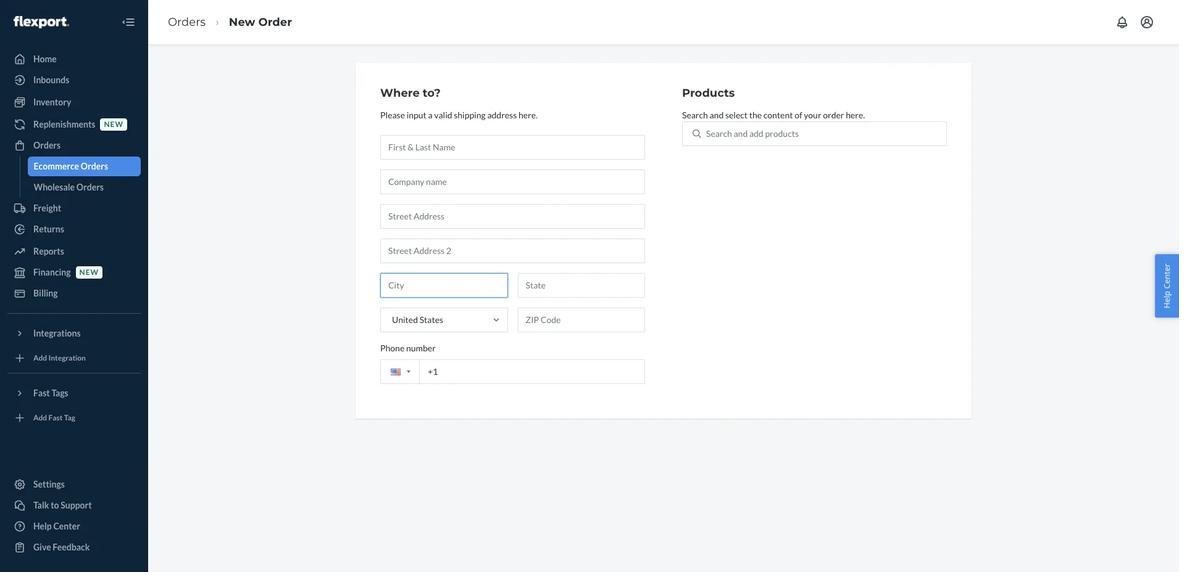 Task type: locate. For each thing, give the bounding box(es) containing it.
new
[[104, 120, 123, 129], [79, 268, 99, 277]]

inventory
[[33, 97, 71, 107]]

a
[[428, 110, 433, 120]]

0 vertical spatial add
[[33, 354, 47, 363]]

returns
[[33, 224, 64, 235]]

of
[[795, 110, 802, 120]]

add fast tag link
[[7, 409, 141, 429]]

1 horizontal spatial and
[[734, 128, 748, 139]]

valid
[[434, 110, 452, 120]]

add for add fast tag
[[33, 414, 47, 423]]

search
[[682, 110, 708, 120], [706, 128, 732, 139]]

fast tags
[[33, 388, 68, 399]]

1 horizontal spatial new
[[104, 120, 123, 129]]

to
[[51, 501, 59, 511]]

add left integration
[[33, 354, 47, 363]]

ecommerce orders
[[34, 161, 108, 172]]

0 vertical spatial search
[[682, 110, 708, 120]]

billing link
[[7, 284, 141, 304]]

1 horizontal spatial orders link
[[168, 15, 206, 29]]

integrations
[[33, 328, 81, 339]]

talk to support button
[[7, 496, 141, 516]]

orders link left new
[[168, 15, 206, 29]]

center
[[1162, 264, 1173, 289], [53, 522, 80, 532]]

to?
[[423, 86, 441, 100]]

returns link
[[7, 220, 141, 240]]

search up search icon
[[682, 110, 708, 120]]

orders inside the breadcrumbs navigation
[[168, 15, 206, 29]]

states
[[420, 315, 443, 325]]

fast
[[33, 388, 50, 399], [48, 414, 63, 423]]

wholesale
[[34, 182, 75, 193]]

1 horizontal spatial here.
[[846, 110, 865, 120]]

add
[[33, 354, 47, 363], [33, 414, 47, 423]]

select
[[725, 110, 748, 120]]

1 vertical spatial and
[[734, 128, 748, 139]]

settings
[[33, 480, 65, 490]]

help center
[[1162, 264, 1173, 309], [33, 522, 80, 532]]

your
[[804, 110, 822, 120]]

add fast tag
[[33, 414, 75, 423]]

talk
[[33, 501, 49, 511]]

help
[[1162, 291, 1173, 309], [33, 522, 52, 532]]

new for financing
[[79, 268, 99, 277]]

0 horizontal spatial center
[[53, 522, 80, 532]]

number
[[406, 343, 436, 354]]

0 horizontal spatial help
[[33, 522, 52, 532]]

input
[[407, 110, 427, 120]]

ZIP Code text field
[[518, 308, 645, 333]]

orders left new
[[168, 15, 206, 29]]

here. right order
[[846, 110, 865, 120]]

1 vertical spatial help
[[33, 522, 52, 532]]

fast left tags
[[33, 388, 50, 399]]

fast inside fast tags dropdown button
[[33, 388, 50, 399]]

united states: + 1 image
[[407, 371, 411, 374]]

fast left tag
[[48, 414, 63, 423]]

orders link
[[168, 15, 206, 29], [7, 136, 141, 156]]

add inside add integration link
[[33, 354, 47, 363]]

close navigation image
[[121, 15, 136, 30]]

0 vertical spatial fast
[[33, 388, 50, 399]]

1 horizontal spatial help center
[[1162, 264, 1173, 309]]

0 horizontal spatial and
[[710, 110, 724, 120]]

1 add from the top
[[33, 354, 47, 363]]

tags
[[52, 388, 68, 399]]

and left 'add'
[[734, 128, 748, 139]]

add down 'fast tags'
[[33, 414, 47, 423]]

and
[[710, 110, 724, 120], [734, 128, 748, 139]]

add for add integration
[[33, 354, 47, 363]]

united states
[[392, 315, 443, 325]]

orders down ecommerce orders link
[[76, 182, 104, 193]]

phone number
[[380, 343, 436, 354]]

0 horizontal spatial help center
[[33, 522, 80, 532]]

0 vertical spatial and
[[710, 110, 724, 120]]

1 here. from the left
[[519, 110, 538, 120]]

2 add from the top
[[33, 414, 47, 423]]

add integration link
[[7, 349, 141, 369]]

give
[[33, 543, 51, 553]]

search and select the content of your order here.
[[682, 110, 865, 120]]

0 vertical spatial center
[[1162, 264, 1173, 289]]

Street Address 2 text field
[[380, 239, 645, 264]]

and for add
[[734, 128, 748, 139]]

1 horizontal spatial center
[[1162, 264, 1173, 289]]

here.
[[519, 110, 538, 120], [846, 110, 865, 120]]

orders link up 'ecommerce orders'
[[7, 136, 141, 156]]

0 vertical spatial help
[[1162, 291, 1173, 309]]

0 vertical spatial help center
[[1162, 264, 1173, 309]]

new down inventory link
[[104, 120, 123, 129]]

freight
[[33, 203, 61, 214]]

1 horizontal spatial help
[[1162, 291, 1173, 309]]

Street Address text field
[[380, 204, 645, 229]]

new down reports link in the left top of the page
[[79, 268, 99, 277]]

settings link
[[7, 475, 141, 495]]

and left select
[[710, 110, 724, 120]]

0 vertical spatial new
[[104, 120, 123, 129]]

give feedback
[[33, 543, 90, 553]]

add
[[750, 128, 764, 139]]

0 horizontal spatial orders link
[[7, 136, 141, 156]]

add inside add fast tag "link"
[[33, 414, 47, 423]]

order
[[258, 15, 292, 29]]

1 vertical spatial add
[[33, 414, 47, 423]]

0 vertical spatial orders link
[[168, 15, 206, 29]]

1 vertical spatial new
[[79, 268, 99, 277]]

new
[[229, 15, 255, 29]]

0 horizontal spatial here.
[[519, 110, 538, 120]]

search right search icon
[[706, 128, 732, 139]]

please
[[380, 110, 405, 120]]

help inside button
[[1162, 291, 1173, 309]]

here. right address
[[519, 110, 538, 120]]

State text field
[[518, 273, 645, 298]]

1 vertical spatial search
[[706, 128, 732, 139]]

0 horizontal spatial new
[[79, 268, 99, 277]]

1 vertical spatial fast
[[48, 414, 63, 423]]

orders
[[168, 15, 206, 29], [33, 140, 61, 151], [81, 161, 108, 172], [76, 182, 104, 193]]



Task type: describe. For each thing, give the bounding box(es) containing it.
feedback
[[53, 543, 90, 553]]

reports link
[[7, 242, 141, 262]]

search image
[[693, 130, 701, 138]]

new order link
[[229, 15, 292, 29]]

wholesale orders
[[34, 182, 104, 193]]

help center link
[[7, 517, 141, 537]]

integrations button
[[7, 324, 141, 344]]

new order
[[229, 15, 292, 29]]

home
[[33, 54, 57, 64]]

home link
[[7, 49, 141, 69]]

where
[[380, 86, 420, 100]]

orders up ecommerce
[[33, 140, 61, 151]]

where to?
[[380, 86, 441, 100]]

open notifications image
[[1115, 15, 1130, 30]]

breadcrumbs navigation
[[158, 4, 302, 40]]

open account menu image
[[1140, 15, 1155, 30]]

City text field
[[380, 273, 508, 298]]

financing
[[33, 267, 71, 278]]

billing
[[33, 288, 58, 299]]

the
[[749, 110, 762, 120]]

add integration
[[33, 354, 86, 363]]

1 vertical spatial orders link
[[7, 136, 141, 156]]

products
[[765, 128, 799, 139]]

search for search and select the content of your order here.
[[682, 110, 708, 120]]

support
[[61, 501, 92, 511]]

ecommerce
[[34, 161, 79, 172]]

First & Last Name text field
[[380, 135, 645, 160]]

1 vertical spatial center
[[53, 522, 80, 532]]

help center inside button
[[1162, 264, 1173, 309]]

inbounds
[[33, 75, 69, 85]]

2 here. from the left
[[846, 110, 865, 120]]

freight link
[[7, 199, 141, 219]]

give feedback button
[[7, 538, 141, 558]]

content
[[764, 110, 793, 120]]

united
[[392, 315, 418, 325]]

inventory link
[[7, 93, 141, 112]]

ecommerce orders link
[[27, 157, 141, 177]]

shipping
[[454, 110, 486, 120]]

order
[[823, 110, 844, 120]]

fast tags button
[[7, 384, 141, 404]]

talk to support
[[33, 501, 92, 511]]

integration
[[48, 354, 86, 363]]

reports
[[33, 246, 64, 257]]

search for search and add products
[[706, 128, 732, 139]]

search and add products
[[706, 128, 799, 139]]

tag
[[64, 414, 75, 423]]

1 vertical spatial help center
[[33, 522, 80, 532]]

and for select
[[710, 110, 724, 120]]

fast inside add fast tag "link"
[[48, 414, 63, 423]]

new for replenishments
[[104, 120, 123, 129]]

Company name text field
[[380, 170, 645, 194]]

phone
[[380, 343, 405, 354]]

orders up wholesale orders link
[[81, 161, 108, 172]]

wholesale orders link
[[27, 178, 141, 198]]

inbounds link
[[7, 70, 141, 90]]

orders link inside the breadcrumbs navigation
[[168, 15, 206, 29]]

1 (702) 123-4567 telephone field
[[380, 360, 645, 385]]

help center button
[[1156, 255, 1179, 318]]

please input a valid shipping address here.
[[380, 110, 538, 120]]

center inside button
[[1162, 264, 1173, 289]]

address
[[487, 110, 517, 120]]

replenishments
[[33, 119, 95, 130]]

flexport logo image
[[14, 16, 69, 28]]

products
[[682, 86, 735, 100]]



Task type: vqa. For each thing, say whether or not it's contained in the screenshot.
the "determine"
no



